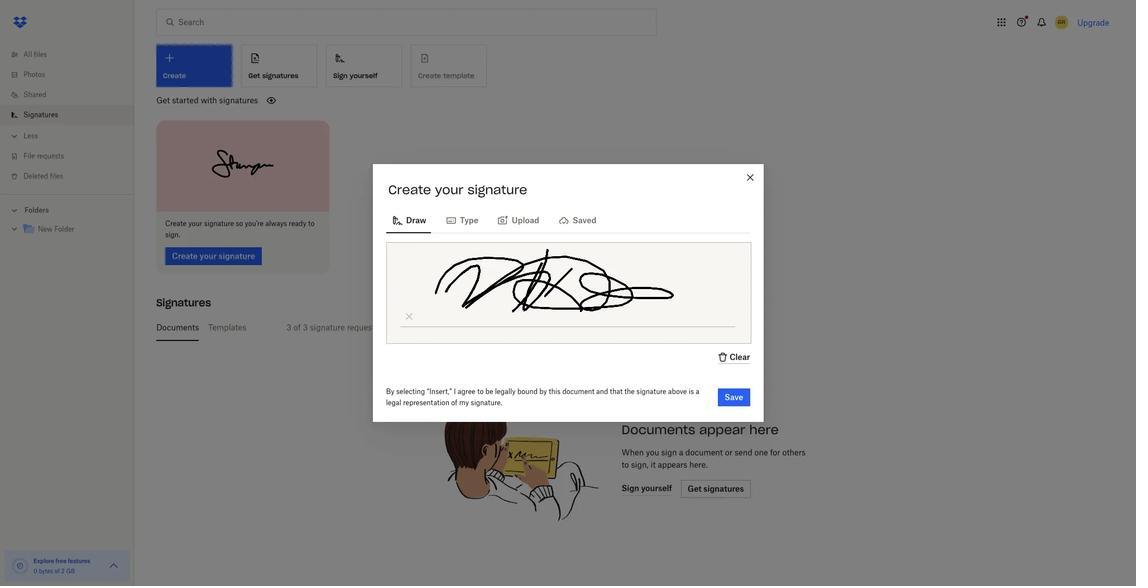 Task type: describe. For each thing, give the bounding box(es) containing it.
all files
[[23, 50, 47, 59]]

documents tab
[[156, 314, 199, 341]]

of inside by selecting "insert," i agree to be legally bound by this document and that the signature above is a legal representation of my signature.
[[451, 399, 458, 407]]

here.
[[690, 460, 708, 469]]

for
[[770, 448, 781, 457]]

0 horizontal spatial signatures
[[219, 96, 258, 105]]

signatures inside button
[[262, 71, 299, 80]]

less image
[[9, 131, 20, 142]]

selecting
[[396, 388, 425, 396]]

document inside by selecting "insert," i agree to be legally bound by this document and that the signature above is a legal representation of my signature.
[[563, 388, 595, 396]]

ready
[[289, 219, 306, 228]]

and
[[597, 388, 608, 396]]

clear button
[[716, 350, 750, 364]]

bytes
[[39, 568, 53, 575]]

create your signature
[[388, 182, 528, 198]]

sign yourself button
[[326, 45, 402, 87]]

2
[[61, 568, 65, 575]]

upgrade
[[1078, 18, 1110, 27]]

save
[[725, 393, 744, 402]]

1 3 from the left
[[287, 323, 292, 332]]

get started with signatures
[[156, 96, 258, 105]]

0
[[34, 568, 37, 575]]

above
[[668, 388, 687, 396]]

send
[[735, 448, 753, 457]]

with
[[201, 96, 217, 105]]

create your signature so you're always ready to sign.
[[165, 219, 315, 239]]

folders
[[25, 206, 49, 214]]

when
[[622, 448, 644, 457]]

started
[[172, 96, 199, 105]]

or
[[725, 448, 733, 457]]

a inside the when you sign a document or send one for others to sign, it appears here.
[[679, 448, 684, 457]]

files for deleted files
[[50, 172, 63, 180]]

create for create your signature so you're always ready to sign.
[[165, 219, 187, 228]]

the
[[625, 388, 635, 396]]

appears
[[658, 460, 688, 469]]

document inside the when you sign a document or send one for others to sign, it appears here.
[[686, 448, 723, 457]]

sign
[[333, 71, 348, 80]]

signature inside by selecting "insert," i agree to be legally bound by this document and that the signature above is a legal representation of my signature.
[[637, 388, 667, 396]]

to inside the when you sign a document or send one for others to sign, it appears here.
[[622, 460, 629, 469]]

you're
[[245, 219, 264, 228]]

shared
[[23, 90, 46, 99]]

is inside by selecting "insert," i agree to be legally bound by this document and that the signature above is a legal representation of my signature.
[[689, 388, 694, 396]]

a inside by selecting "insert," i agree to be legally bound by this document and that the signature above is a legal representation of my signature.
[[696, 388, 700, 396]]

create for create your signature
[[388, 182, 431, 198]]

create your signature dialog
[[373, 164, 764, 422]]

gb
[[66, 568, 75, 575]]

free
[[56, 558, 66, 565]]

signature inside tab list
[[310, 323, 345, 332]]

saved
[[573, 216, 597, 225]]

folder
[[54, 225, 74, 233]]

dropbox image
[[9, 11, 31, 34]]

you
[[646, 448, 659, 457]]

always
[[266, 219, 287, 228]]

documents for documents appear here
[[622, 422, 696, 438]]

explore free features 0 bytes of 2 gb
[[34, 558, 90, 575]]

1 horizontal spatial requests
[[347, 323, 379, 332]]

legal
[[386, 399, 401, 407]]

that
[[610, 388, 623, 396]]

sign,
[[631, 460, 649, 469]]

your for create your signature
[[435, 182, 464, 198]]

type
[[460, 216, 479, 225]]

representation
[[403, 399, 450, 407]]

of inside 'explore free features 0 bytes of 2 gb'
[[55, 568, 60, 575]]

my
[[459, 399, 469, 407]]

explore
[[34, 558, 54, 565]]

signing
[[439, 323, 468, 332]]

photos link
[[9, 65, 134, 85]]

yourself inside tab list
[[470, 323, 500, 332]]

"insert,"
[[427, 388, 452, 396]]

new folder
[[38, 225, 74, 233]]

unlimited.
[[510, 323, 547, 332]]

requests inside file requests link
[[37, 152, 64, 160]]

sign yourself
[[333, 71, 378, 80]]

new
[[38, 225, 53, 233]]

templates
[[208, 323, 246, 332]]

file requests link
[[9, 146, 134, 166]]

clear
[[730, 352, 750, 362]]

get signatures
[[249, 71, 299, 80]]



Task type: vqa. For each thing, say whether or not it's contained in the screenshot.
Recents link
no



Task type: locate. For each thing, give the bounding box(es) containing it.
legally
[[495, 388, 516, 396]]

documents inside tab list
[[156, 323, 199, 332]]

yourself
[[350, 71, 378, 80], [470, 323, 500, 332]]

signatures
[[23, 111, 58, 119], [156, 296, 211, 309]]

get signatures button
[[241, 45, 317, 87]]

1 horizontal spatial documents
[[622, 422, 696, 438]]

1 vertical spatial get
[[156, 96, 170, 105]]

0 vertical spatial documents
[[156, 323, 199, 332]]

this right by
[[549, 388, 561, 396]]

tab list inside create your signature dialog
[[386, 207, 750, 233]]

this
[[395, 323, 409, 332], [549, 388, 561, 396]]

documents up you
[[622, 422, 696, 438]]

folders button
[[0, 202, 134, 218]]

when you sign a document or send one for others to sign, it appears here.
[[622, 448, 806, 469]]

tab list
[[386, 207, 750, 233], [156, 314, 1114, 341]]

it
[[651, 460, 656, 469]]

create inside create your signature so you're always ready to sign.
[[165, 219, 187, 228]]

documents appear here
[[622, 422, 779, 438]]

1 vertical spatial files
[[50, 172, 63, 180]]

a
[[696, 388, 700, 396], [679, 448, 684, 457]]

file requests
[[23, 152, 64, 160]]

0 horizontal spatial to
[[308, 219, 315, 228]]

0 vertical spatial a
[[696, 388, 700, 396]]

1 horizontal spatial files
[[50, 172, 63, 180]]

get for get started with signatures
[[156, 96, 170, 105]]

0 horizontal spatial documents
[[156, 323, 199, 332]]

1 horizontal spatial create
[[388, 182, 431, 198]]

1 vertical spatial documents
[[622, 422, 696, 438]]

deleted files
[[23, 172, 63, 180]]

0 vertical spatial tab list
[[386, 207, 750, 233]]

by
[[386, 388, 395, 396]]

files for all files
[[34, 50, 47, 59]]

1 vertical spatial is
[[689, 388, 694, 396]]

0 horizontal spatial get
[[156, 96, 170, 105]]

your inside create your signature so you're always ready to sign.
[[188, 219, 202, 228]]

your up type
[[435, 182, 464, 198]]

signatures down shared
[[23, 111, 58, 119]]

get left started
[[156, 96, 170, 105]]

0 vertical spatial get
[[249, 71, 260, 80]]

2 horizontal spatial to
[[622, 460, 629, 469]]

0 vertical spatial document
[[563, 388, 595, 396]]

0 vertical spatial signatures
[[262, 71, 299, 80]]

so
[[236, 219, 243, 228]]

agree
[[458, 388, 476, 396]]

0 vertical spatial to
[[308, 219, 315, 228]]

deleted
[[23, 172, 48, 180]]

appear
[[699, 422, 746, 438]]

1 vertical spatial signatures
[[156, 296, 211, 309]]

list
[[0, 38, 134, 194]]

get inside button
[[249, 71, 260, 80]]

sign
[[662, 448, 677, 457]]

signatures inside "list item"
[[23, 111, 58, 119]]

by selecting "insert," i agree to be legally bound by this document and that the signature above is a legal representation of my signature.
[[386, 388, 700, 407]]

file
[[23, 152, 35, 160]]

be
[[486, 388, 493, 396]]

others
[[783, 448, 806, 457]]

files right all
[[34, 50, 47, 59]]

1 horizontal spatial yourself
[[470, 323, 500, 332]]

your left so
[[188, 219, 202, 228]]

left
[[381, 323, 393, 332]]

to inside by selecting "insert," i agree to be legally bound by this document and that the signature above is a legal representation of my signature.
[[477, 388, 484, 396]]

signatures link
[[9, 105, 134, 125]]

documents
[[156, 323, 199, 332], [622, 422, 696, 438]]

your
[[435, 182, 464, 198], [188, 219, 202, 228]]

get for get signatures
[[249, 71, 260, 80]]

3
[[287, 323, 292, 332], [303, 323, 308, 332]]

all
[[23, 50, 32, 59]]

3 of 3 signature requests left this month. signing yourself is unlimited.
[[287, 323, 547, 332]]

signature.
[[471, 399, 502, 407]]

create
[[388, 182, 431, 198], [165, 219, 187, 228]]

requests right file
[[37, 152, 64, 160]]

tab list containing documents
[[156, 314, 1114, 341]]

1 vertical spatial of
[[451, 399, 458, 407]]

deleted files link
[[9, 166, 134, 187]]

to right ready
[[308, 219, 315, 228]]

0 vertical spatial create
[[388, 182, 431, 198]]

templates tab
[[208, 314, 246, 341]]

to left be
[[477, 388, 484, 396]]

0 horizontal spatial 3
[[287, 323, 292, 332]]

2 3 from the left
[[303, 323, 308, 332]]

signatures
[[262, 71, 299, 80], [219, 96, 258, 105]]

a right the above
[[696, 388, 700, 396]]

1 horizontal spatial signatures
[[156, 296, 211, 309]]

by
[[540, 388, 547, 396]]

0 horizontal spatial of
[[55, 568, 60, 575]]

upgrade link
[[1078, 18, 1110, 27]]

2 horizontal spatial of
[[451, 399, 458, 407]]

1 vertical spatial your
[[188, 219, 202, 228]]

yourself inside button
[[350, 71, 378, 80]]

1 horizontal spatial this
[[549, 388, 561, 396]]

0 horizontal spatial your
[[188, 219, 202, 228]]

photos
[[23, 70, 45, 79]]

signature inside create your signature so you're always ready to sign.
[[204, 219, 234, 228]]

get
[[249, 71, 260, 80], [156, 96, 170, 105]]

requests
[[37, 152, 64, 160], [347, 323, 379, 332]]

0 horizontal spatial files
[[34, 50, 47, 59]]

0 horizontal spatial signatures
[[23, 111, 58, 119]]

signature
[[468, 182, 528, 198], [204, 219, 234, 228], [310, 323, 345, 332], [637, 388, 667, 396]]

i
[[454, 388, 456, 396]]

features
[[68, 558, 90, 565]]

0 horizontal spatial is
[[502, 323, 508, 332]]

upload
[[512, 216, 539, 225]]

1 vertical spatial signatures
[[219, 96, 258, 105]]

1 horizontal spatial signatures
[[262, 71, 299, 80]]

create up draw
[[388, 182, 431, 198]]

0 vertical spatial requests
[[37, 152, 64, 160]]

shared link
[[9, 85, 134, 105]]

list containing all files
[[0, 38, 134, 194]]

one
[[755, 448, 768, 457]]

0 horizontal spatial yourself
[[350, 71, 378, 80]]

create inside dialog
[[388, 182, 431, 198]]

is left the unlimited.
[[502, 323, 508, 332]]

this inside tab list
[[395, 323, 409, 332]]

0 vertical spatial your
[[435, 182, 464, 198]]

document up "here."
[[686, 448, 723, 457]]

2 vertical spatial of
[[55, 568, 60, 575]]

0 vertical spatial signatures
[[23, 111, 58, 119]]

1 vertical spatial create
[[165, 219, 187, 228]]

1 vertical spatial to
[[477, 388, 484, 396]]

1 vertical spatial a
[[679, 448, 684, 457]]

yourself right sign
[[350, 71, 378, 80]]

bound
[[518, 388, 538, 396]]

new folder link
[[22, 222, 125, 237]]

1 horizontal spatial of
[[294, 323, 301, 332]]

here
[[750, 422, 779, 438]]

1 vertical spatial yourself
[[470, 323, 500, 332]]

your inside dialog
[[435, 182, 464, 198]]

0 horizontal spatial requests
[[37, 152, 64, 160]]

create up sign. on the top of the page
[[165, 219, 187, 228]]

0 horizontal spatial this
[[395, 323, 409, 332]]

sign.
[[165, 230, 180, 239]]

0 vertical spatial files
[[34, 50, 47, 59]]

save button
[[718, 389, 750, 407]]

a right sign on the right
[[679, 448, 684, 457]]

0 vertical spatial yourself
[[350, 71, 378, 80]]

yourself right signing
[[470, 323, 500, 332]]

all files link
[[9, 45, 134, 65]]

1 horizontal spatial your
[[435, 182, 464, 198]]

1 horizontal spatial 3
[[303, 323, 308, 332]]

0 vertical spatial this
[[395, 323, 409, 332]]

requests left left
[[347, 323, 379, 332]]

1 vertical spatial this
[[549, 388, 561, 396]]

is right the above
[[689, 388, 694, 396]]

1 horizontal spatial a
[[696, 388, 700, 396]]

to down when
[[622, 460, 629, 469]]

document
[[563, 388, 595, 396], [686, 448, 723, 457]]

tab list containing draw
[[386, 207, 750, 233]]

1 vertical spatial requests
[[347, 323, 379, 332]]

get up the get started with signatures
[[249, 71, 260, 80]]

is inside tab list
[[502, 323, 508, 332]]

documents left the templates
[[156, 323, 199, 332]]

quota usage element
[[11, 557, 29, 575]]

this inside by selecting "insert," i agree to be legally bound by this document and that the signature above is a legal representation of my signature.
[[549, 388, 561, 396]]

1 horizontal spatial document
[[686, 448, 723, 457]]

to inside create your signature so you're always ready to sign.
[[308, 219, 315, 228]]

to
[[308, 219, 315, 228], [477, 388, 484, 396], [622, 460, 629, 469]]

0 horizontal spatial a
[[679, 448, 684, 457]]

this right left
[[395, 323, 409, 332]]

less
[[23, 132, 38, 140]]

1 horizontal spatial to
[[477, 388, 484, 396]]

documents for documents
[[156, 323, 199, 332]]

0 horizontal spatial create
[[165, 219, 187, 228]]

0 vertical spatial is
[[502, 323, 508, 332]]

1 vertical spatial document
[[686, 448, 723, 457]]

signatures list item
[[0, 105, 134, 125]]

1 horizontal spatial get
[[249, 71, 260, 80]]

0 vertical spatial of
[[294, 323, 301, 332]]

0 horizontal spatial document
[[563, 388, 595, 396]]

2 vertical spatial to
[[622, 460, 629, 469]]

1 vertical spatial tab list
[[156, 314, 1114, 341]]

draw
[[406, 216, 427, 225]]

your for create your signature so you're always ready to sign.
[[188, 219, 202, 228]]

document left and
[[563, 388, 595, 396]]

1 horizontal spatial is
[[689, 388, 694, 396]]

is
[[502, 323, 508, 332], [689, 388, 694, 396]]

files right deleted
[[50, 172, 63, 180]]

signatures up documents tab
[[156, 296, 211, 309]]

month.
[[411, 323, 437, 332]]



